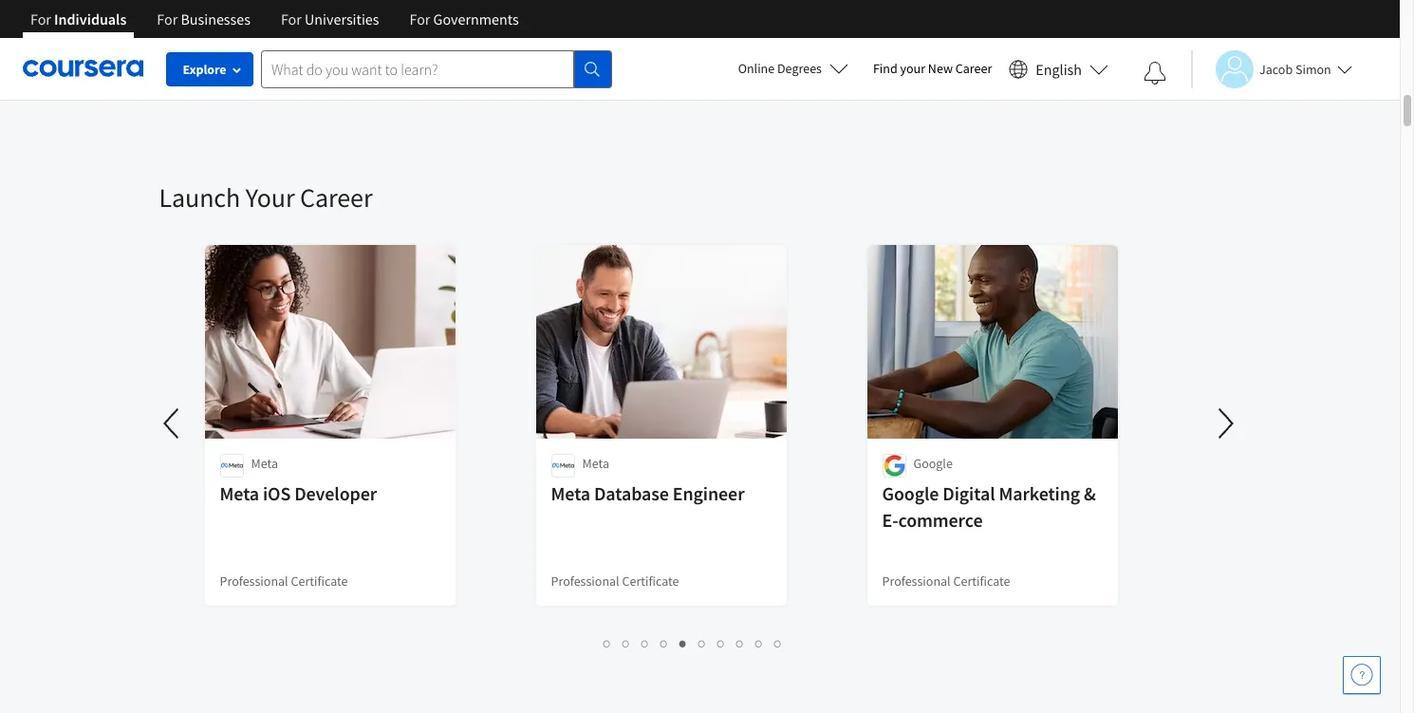Task type: describe. For each thing, give the bounding box(es) containing it.
learn more
[[751, 25, 816, 42]]

commerce
[[899, 508, 983, 532]]

simon
[[1296, 60, 1332, 77]]

for for governments
[[410, 9, 431, 28]]

&
[[1084, 481, 1096, 505]]

9 button
[[750, 632, 769, 654]]

What do you want to learn? text field
[[261, 50, 574, 88]]

help center image
[[1351, 664, 1374, 686]]

8
[[737, 634, 744, 652]]

7 button
[[712, 632, 731, 654]]

e-
[[883, 508, 899, 532]]

explore
[[183, 61, 226, 78]]

google image
[[883, 454, 906, 478]]

banner navigation
[[15, 0, 534, 52]]

launch your career
[[159, 180, 373, 215]]

list inside launch your career carousel element
[[207, 632, 1180, 654]]

7
[[718, 634, 725, 652]]

your
[[901, 60, 926, 77]]

10 button
[[769, 632, 790, 654]]

online degrees button
[[723, 47, 864, 89]]

online
[[738, 60, 775, 77]]

0 vertical spatial career
[[956, 60, 993, 77]]

3 button
[[636, 632, 655, 654]]

engineer
[[673, 481, 745, 505]]

professional for google digital marketing & e-commerce
[[883, 573, 951, 590]]

today
[[235, 28, 268, 46]]

professional certificate for database
[[551, 573, 679, 590]]

professional certificate for digital
[[883, 573, 1011, 590]]

certificate for ios
[[291, 573, 348, 590]]

professional certificate for ios
[[220, 573, 348, 590]]

1 button
[[598, 632, 617, 654]]

4 button
[[655, 632, 674, 654]]

1
[[604, 634, 611, 652]]

previous slide image
[[150, 401, 195, 446]]

10
[[775, 634, 790, 652]]

certificate for digital
[[954, 573, 1011, 590]]

degrees
[[778, 60, 822, 77]]

governments
[[434, 9, 519, 28]]

for for individuals
[[30, 9, 51, 28]]

next slide image
[[1203, 401, 1249, 446]]

meta image for meta ios developer
[[220, 454, 244, 478]]

learn
[[751, 25, 783, 42]]

ios
[[263, 481, 291, 505]]

meta image for meta database engineer
[[551, 454, 575, 478]]

professional for meta database engineer
[[551, 573, 620, 590]]

meta ios developer
[[220, 481, 377, 505]]

meta left database
[[551, 481, 591, 505]]



Task type: locate. For each thing, give the bounding box(es) containing it.
1 professional from the left
[[220, 573, 288, 590]]

2 for from the left
[[157, 9, 178, 28]]

0 horizontal spatial certificate
[[291, 573, 348, 590]]

8 button
[[731, 632, 750, 654]]

1 professional certificate from the left
[[220, 573, 348, 590]]

4
[[661, 634, 668, 652]]

digital
[[943, 481, 996, 505]]

meta image
[[220, 454, 244, 478], [551, 454, 575, 478]]

explore button
[[166, 52, 254, 86]]

career
[[956, 60, 993, 77], [300, 180, 373, 215]]

jacob simon
[[1260, 60, 1332, 77]]

google right google icon
[[914, 455, 953, 472]]

for businesses
[[157, 9, 251, 28]]

english
[[1036, 59, 1082, 78]]

meta
[[251, 455, 278, 472], [583, 455, 610, 472], [220, 481, 259, 505], [551, 481, 591, 505]]

enroll today link
[[159, 0, 691, 78], [183, 20, 283, 54]]

for left individuals
[[30, 9, 51, 28]]

5
[[680, 634, 687, 652]]

1 for from the left
[[30, 9, 51, 28]]

google for google
[[914, 455, 953, 472]]

meta database engineer
[[551, 481, 745, 505]]

2 horizontal spatial certificate
[[954, 573, 1011, 590]]

2 button
[[617, 632, 636, 654]]

2 professional from the left
[[551, 573, 620, 590]]

None search field
[[261, 50, 612, 88]]

for right today
[[281, 9, 302, 28]]

3
[[642, 634, 649, 652]]

9
[[756, 634, 763, 652]]

jacob
[[1260, 60, 1293, 77]]

google inside google digital marketing & e-commerce
[[883, 481, 939, 505]]

professional down ios
[[220, 573, 288, 590]]

professional for meta ios developer
[[220, 573, 288, 590]]

launch your career carousel element
[[150, 123, 1249, 670]]

1 horizontal spatial certificate
[[622, 573, 679, 590]]

for left the businesses
[[157, 9, 178, 28]]

more
[[786, 25, 816, 42]]

google for google digital marketing & e-commerce
[[883, 481, 939, 505]]

for for businesses
[[157, 9, 178, 28]]

6 button
[[693, 632, 712, 654]]

professional certificate down commerce
[[883, 573, 1011, 590]]

professional
[[220, 573, 288, 590], [551, 573, 620, 590], [883, 573, 951, 590]]

professional certificate down ios
[[220, 573, 348, 590]]

career right your
[[300, 180, 373, 215]]

certificate for database
[[622, 573, 679, 590]]

0 horizontal spatial career
[[300, 180, 373, 215]]

1 horizontal spatial professional certificate
[[551, 573, 679, 590]]

meta image up 'meta database engineer'
[[551, 454, 575, 478]]

english button
[[1002, 38, 1117, 100]]

meta left ios
[[220, 481, 259, 505]]

2 meta image from the left
[[551, 454, 575, 478]]

professional certificate
[[220, 573, 348, 590], [551, 573, 679, 590], [883, 573, 1011, 590]]

0 horizontal spatial professional
[[220, 573, 288, 590]]

1 horizontal spatial professional
[[551, 573, 620, 590]]

learn more link
[[712, 0, 1241, 74], [735, 16, 832, 50]]

meta image up meta ios developer on the bottom left of the page
[[220, 454, 244, 478]]

for individuals
[[30, 9, 127, 28]]

enroll
[[198, 28, 232, 46]]

google down google icon
[[883, 481, 939, 505]]

for for universities
[[281, 9, 302, 28]]

0 horizontal spatial professional certificate
[[220, 573, 348, 590]]

find your new career link
[[864, 57, 1002, 81]]

professional down commerce
[[883, 573, 951, 590]]

businesses
[[181, 9, 251, 28]]

find
[[873, 60, 898, 77]]

3 professional from the left
[[883, 573, 951, 590]]

launch
[[159, 180, 240, 215]]

career right new
[[956, 60, 993, 77]]

your
[[246, 180, 295, 215]]

list containing 1
[[207, 632, 1180, 654]]

1 vertical spatial career
[[300, 180, 373, 215]]

find your new career
[[873, 60, 993, 77]]

marketing
[[999, 481, 1081, 505]]

3 certificate from the left
[[954, 573, 1011, 590]]

1 horizontal spatial meta image
[[551, 454, 575, 478]]

list
[[207, 632, 1180, 654]]

4 for from the left
[[410, 9, 431, 28]]

1 certificate from the left
[[291, 573, 348, 590]]

2 horizontal spatial professional
[[883, 573, 951, 590]]

0 horizontal spatial meta image
[[220, 454, 244, 478]]

certificate
[[291, 573, 348, 590], [622, 573, 679, 590], [954, 573, 1011, 590]]

show notifications image
[[1144, 62, 1167, 85]]

for up what do you want to learn? "text field"
[[410, 9, 431, 28]]

meta up ios
[[251, 455, 278, 472]]

2 horizontal spatial professional certificate
[[883, 573, 1011, 590]]

enroll today
[[198, 28, 268, 46]]

developer
[[295, 481, 377, 505]]

universities
[[305, 9, 379, 28]]

2 professional certificate from the left
[[551, 573, 679, 590]]

for governments
[[410, 9, 519, 28]]

new
[[928, 60, 953, 77]]

1 vertical spatial google
[[883, 481, 939, 505]]

1 meta image from the left
[[220, 454, 244, 478]]

online degrees
[[738, 60, 822, 77]]

google digital marketing & e-commerce
[[883, 481, 1096, 532]]

5 button
[[674, 632, 693, 654]]

3 professional certificate from the left
[[883, 573, 1011, 590]]

professional certificate up '1'
[[551, 573, 679, 590]]

google
[[914, 455, 953, 472], [883, 481, 939, 505]]

3 for from the left
[[281, 9, 302, 28]]

certificate down developer
[[291, 573, 348, 590]]

for
[[30, 9, 51, 28], [157, 9, 178, 28], [281, 9, 302, 28], [410, 9, 431, 28]]

meta up database
[[583, 455, 610, 472]]

jacob simon button
[[1192, 50, 1353, 88]]

database
[[594, 481, 669, 505]]

6
[[699, 634, 706, 652]]

2 certificate from the left
[[622, 573, 679, 590]]

certificate down commerce
[[954, 573, 1011, 590]]

professional up 1 button
[[551, 573, 620, 590]]

1 horizontal spatial career
[[956, 60, 993, 77]]

2
[[623, 634, 630, 652]]

for universities
[[281, 9, 379, 28]]

0 vertical spatial google
[[914, 455, 953, 472]]

individuals
[[54, 9, 127, 28]]

certificate up 3
[[622, 573, 679, 590]]

coursera image
[[23, 53, 143, 84]]



Task type: vqa. For each thing, say whether or not it's contained in the screenshot.
2nd 'Meta' image from the left
yes



